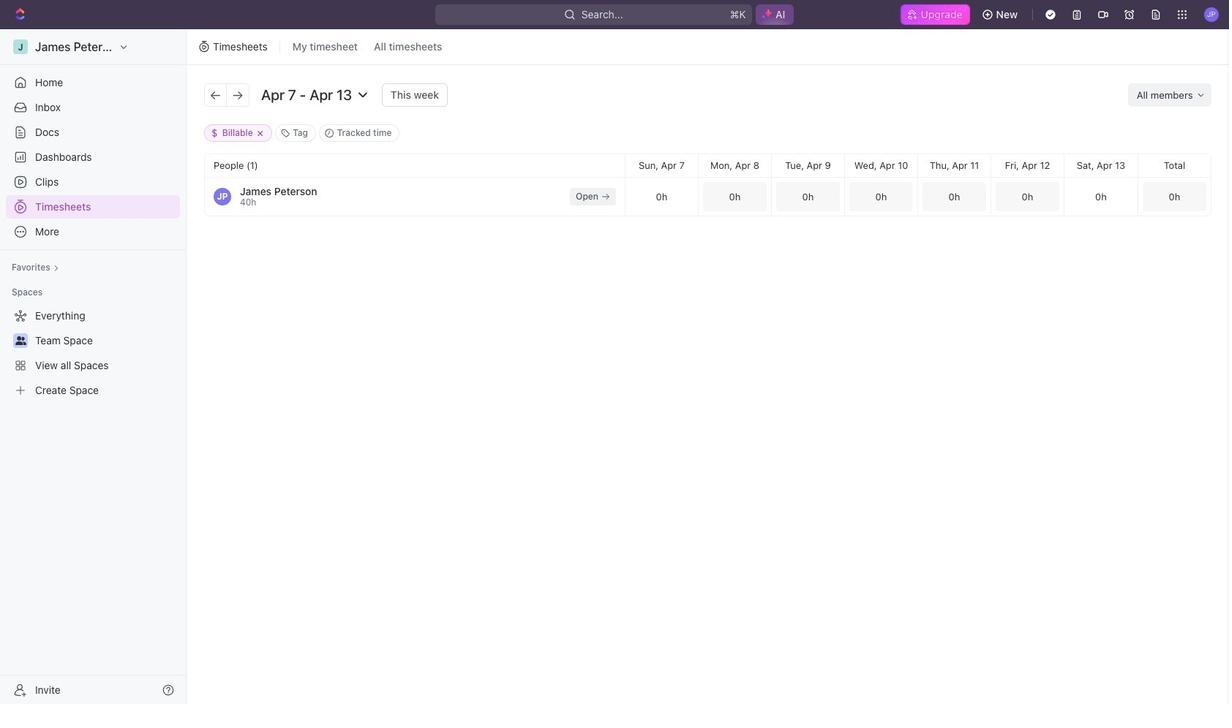 Task type: vqa. For each thing, say whether or not it's contained in the screenshot.
DATE
no



Task type: locate. For each thing, give the bounding box(es) containing it.
james peterson, , element
[[214, 188, 231, 206]]

tree
[[6, 304, 180, 402]]

james peterson's workspace, , element
[[13, 40, 28, 54]]

sidebar navigation
[[0, 29, 190, 705]]

user group image
[[15, 337, 26, 345]]



Task type: describe. For each thing, give the bounding box(es) containing it.
tree inside sidebar navigation
[[6, 304, 180, 402]]



